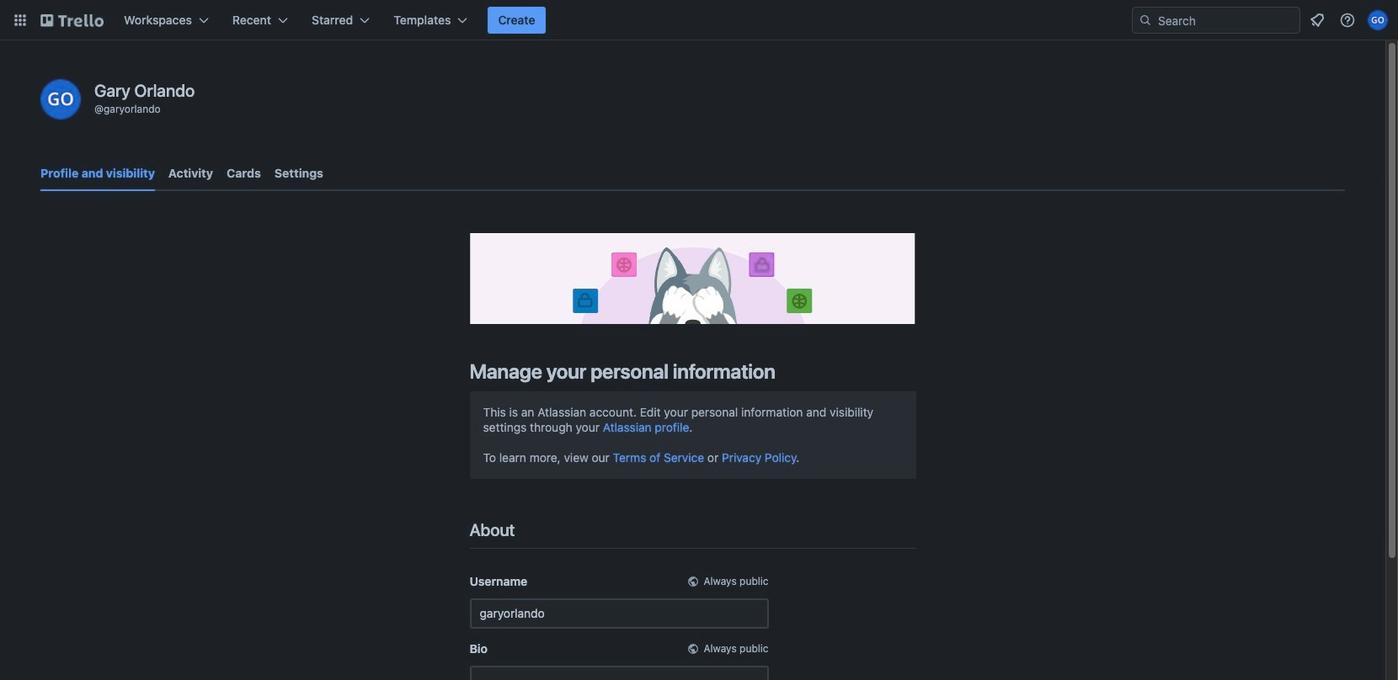 Task type: locate. For each thing, give the bounding box(es) containing it.
0 vertical spatial gary orlando (garyorlando) image
[[1369, 10, 1389, 30]]

back to home image
[[40, 7, 104, 34]]

None text field
[[470, 599, 769, 629], [470, 666, 769, 681], [470, 599, 769, 629], [470, 666, 769, 681]]

gary orlando (garyorlando) image
[[1369, 10, 1389, 30], [40, 79, 81, 120]]

1 horizontal spatial gary orlando (garyorlando) image
[[1369, 10, 1389, 30]]

gary orlando (garyorlando) image down back to home image
[[40, 79, 81, 120]]

Search field
[[1153, 8, 1300, 32]]

gary orlando (garyorlando) image right open information menu "image"
[[1369, 10, 1389, 30]]

0 horizontal spatial gary orlando (garyorlando) image
[[40, 79, 81, 120]]



Task type: vqa. For each thing, say whether or not it's contained in the screenshot.
bottommost Turtle
no



Task type: describe. For each thing, give the bounding box(es) containing it.
0 notifications image
[[1308, 10, 1328, 30]]

1 vertical spatial gary orlando (garyorlando) image
[[40, 79, 81, 120]]

primary element
[[0, 0, 1399, 40]]

gary orlando (garyorlando) image inside primary element
[[1369, 10, 1389, 30]]

open information menu image
[[1340, 12, 1357, 29]]

search image
[[1139, 13, 1153, 27]]



